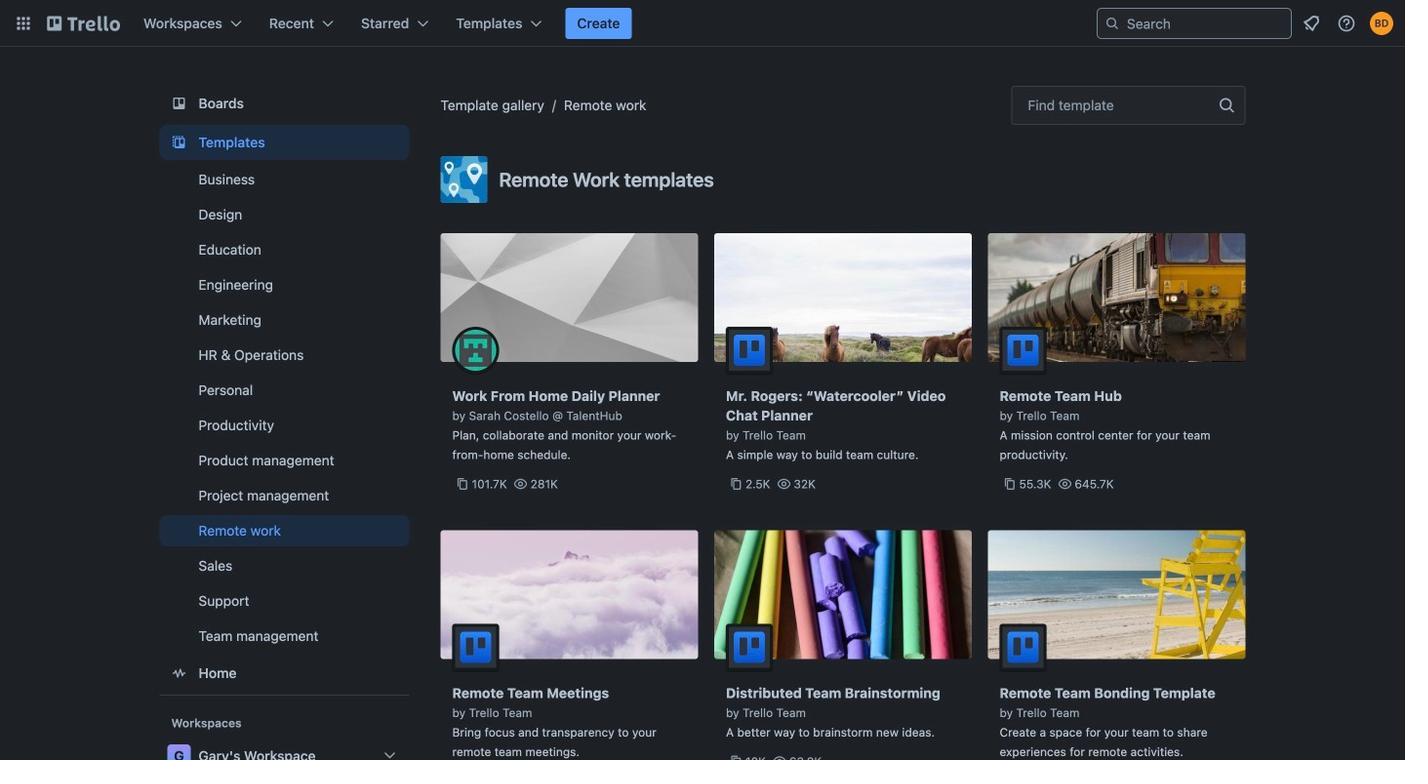 Task type: describe. For each thing, give the bounding box(es) containing it.
primary element
[[0, 0, 1405, 47]]

Search field
[[1120, 10, 1291, 37]]

sarah costello @ talenthub image
[[452, 327, 499, 374]]

back to home image
[[47, 8, 120, 39]]

open information menu image
[[1337, 14, 1357, 33]]

home image
[[167, 662, 191, 685]]

template board image
[[167, 131, 191, 154]]

0 notifications image
[[1300, 12, 1323, 35]]

board image
[[167, 92, 191, 115]]



Task type: locate. For each thing, give the bounding box(es) containing it.
2 trello team image from the left
[[726, 624, 773, 671]]

2 trello team image from the left
[[1000, 327, 1047, 374]]

0 horizontal spatial trello team image
[[452, 624, 499, 671]]

2 horizontal spatial trello team image
[[1000, 624, 1047, 671]]

trello team image
[[726, 327, 773, 374], [1000, 327, 1047, 374]]

0 horizontal spatial trello team image
[[726, 327, 773, 374]]

1 trello team image from the left
[[726, 327, 773, 374]]

3 trello team image from the left
[[1000, 624, 1047, 671]]

None field
[[1012, 86, 1246, 125]]

1 horizontal spatial trello team image
[[726, 624, 773, 671]]

barb dwyer (barbdwyer3) image
[[1370, 12, 1394, 35]]

search image
[[1105, 16, 1120, 31]]

trello team image
[[452, 624, 499, 671], [726, 624, 773, 671], [1000, 624, 1047, 671]]

1 horizontal spatial trello team image
[[1000, 327, 1047, 374]]

remote work icon image
[[441, 156, 487, 203]]

None text field
[[1028, 96, 1032, 115]]

1 trello team image from the left
[[452, 624, 499, 671]]



Task type: vqa. For each thing, say whether or not it's contained in the screenshot.
Sarah Costello @ TalentHub icon
yes



